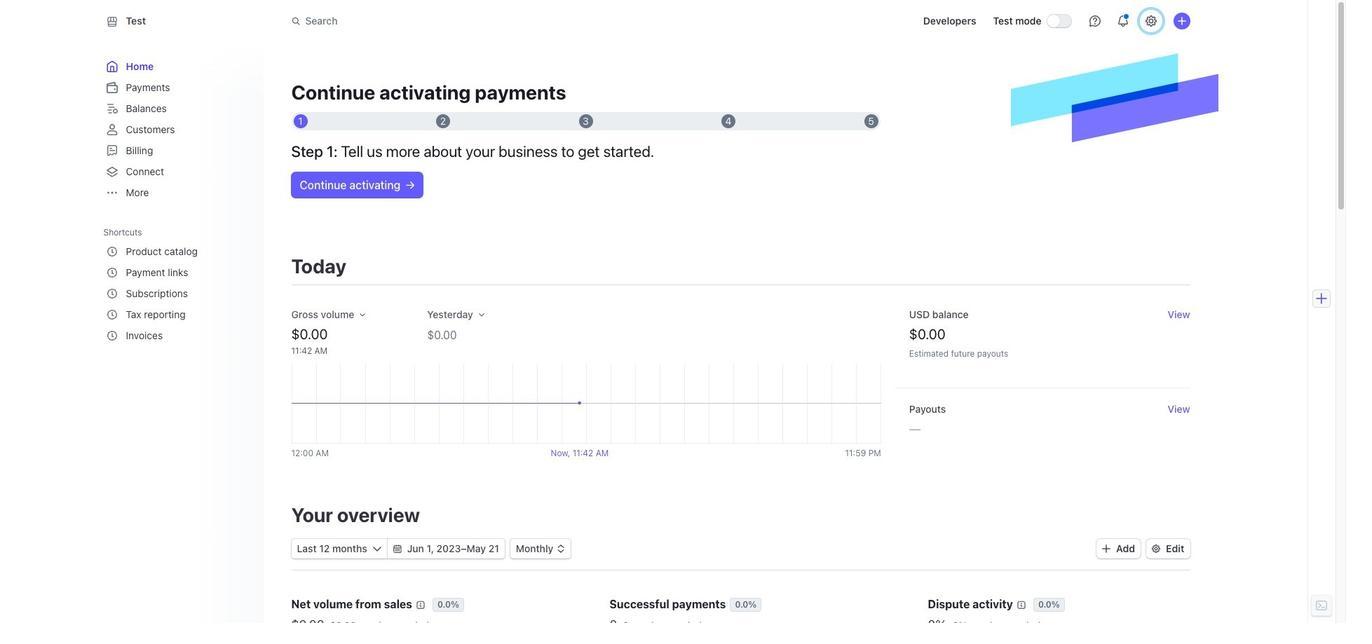 Task type: locate. For each thing, give the bounding box(es) containing it.
toolbar
[[1097, 539, 1190, 559]]

0 vertical spatial svg image
[[406, 181, 415, 190]]

1 horizontal spatial svg image
[[406, 181, 415, 190]]

figure
[[291, 364, 881, 444], [291, 364, 881, 444]]

settings image
[[1146, 15, 1157, 27]]

svg image
[[406, 181, 415, 190], [393, 545, 402, 553]]

1 vertical spatial svg image
[[393, 545, 402, 553]]

None search field
[[283, 8, 678, 34]]

notifications image
[[1117, 15, 1129, 27]]

shortcuts element
[[103, 222, 252, 346], [103, 241, 249, 346]]



Task type: describe. For each thing, give the bounding box(es) containing it.
Search text field
[[283, 8, 678, 34]]

2 shortcuts element from the top
[[103, 241, 249, 346]]

manage shortcuts image
[[238, 228, 246, 236]]

1 shortcuts element from the top
[[103, 222, 252, 346]]

info image
[[417, 601, 425, 610]]

svg image
[[373, 545, 381, 553]]

info image
[[1018, 601, 1026, 610]]

0 horizontal spatial svg image
[[393, 545, 402, 553]]

help image
[[1089, 15, 1101, 27]]

Test mode checkbox
[[1047, 15, 1071, 27]]

core navigation links element
[[103, 56, 249, 203]]



Task type: vqa. For each thing, say whether or not it's contained in the screenshot.
rightmost model
no



